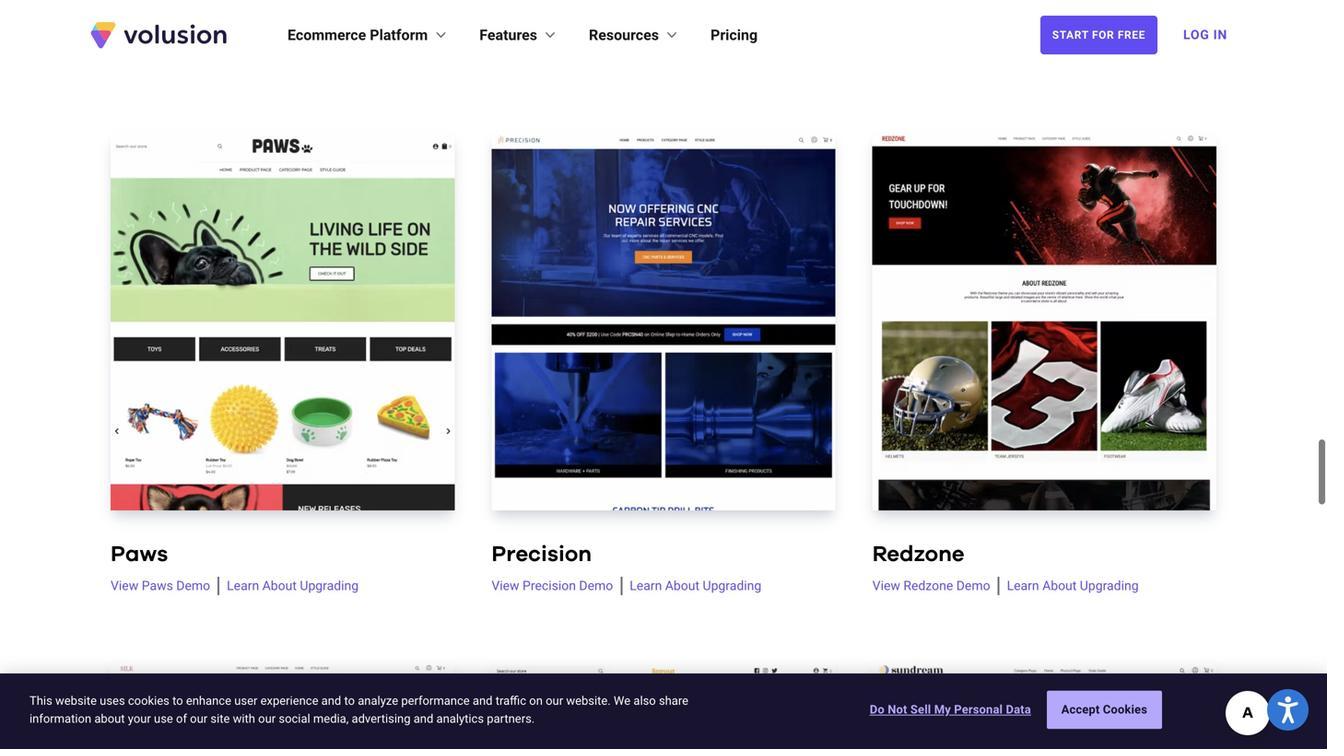 Task type: locate. For each thing, give the bounding box(es) containing it.
view precision demo
[[492, 579, 613, 594]]

silk theme image
[[111, 662, 455, 749]]

website.
[[566, 694, 611, 708]]

0 horizontal spatial to
[[172, 694, 183, 708]]

privacy alert dialog
[[0, 674, 1327, 749]]

sundream theme image
[[873, 662, 1217, 749]]

2 horizontal spatial view
[[873, 579, 900, 594]]

social
[[279, 712, 310, 726]]

accept
[[1061, 703, 1100, 717]]

learn for paws
[[227, 579, 259, 594]]

0 horizontal spatial demo
[[176, 579, 210, 594]]

2 horizontal spatial demo
[[957, 579, 991, 594]]

features button
[[480, 24, 560, 46]]

redzone
[[873, 544, 965, 566], [904, 579, 953, 594]]

to
[[172, 694, 183, 708], [344, 694, 355, 708]]

precision theme image
[[492, 132, 836, 511]]

0 vertical spatial redzone
[[873, 544, 965, 566]]

1 horizontal spatial to
[[344, 694, 355, 708]]

features
[[480, 26, 537, 44]]

3 view from the left
[[873, 579, 900, 594]]

2 horizontal spatial and
[[473, 694, 493, 708]]

to up the media,
[[344, 694, 355, 708]]

1 horizontal spatial view
[[492, 579, 519, 594]]

website
[[55, 694, 97, 708]]

demo
[[176, 579, 210, 594], [579, 579, 613, 594], [957, 579, 991, 594]]

our right on
[[546, 694, 563, 708]]

resources
[[589, 26, 659, 44]]

cookies
[[1103, 703, 1148, 717]]

learn about upgrading link for precision
[[621, 577, 762, 596]]

also
[[634, 694, 656, 708]]

2 view from the left
[[492, 579, 519, 594]]

personal
[[954, 703, 1003, 717]]

paws
[[111, 544, 168, 566], [142, 579, 173, 594]]

traffic
[[496, 694, 526, 708]]

our right with
[[258, 712, 276, 726]]

pricing
[[711, 26, 758, 44]]

1 demo from the left
[[176, 579, 210, 594]]

start for free
[[1052, 29, 1146, 41]]

learn about upgrading link for redzone
[[998, 577, 1139, 596]]

partners.
[[487, 712, 535, 726]]

learn about upgrading link
[[974, 47, 1115, 66], [218, 577, 359, 596], [621, 577, 762, 596], [998, 577, 1139, 596]]

view paws demo
[[111, 579, 210, 594]]

do not sell my personal data
[[870, 703, 1031, 717]]

open accessibe: accessibility options, statement and help image
[[1278, 697, 1298, 724]]

learn about upgrading
[[983, 49, 1115, 64], [227, 579, 359, 594], [630, 579, 762, 594], [1007, 579, 1139, 594]]

demo for paws
[[176, 579, 210, 594]]

view
[[111, 579, 138, 594], [492, 579, 519, 594], [873, 579, 900, 594]]

accept cookies
[[1061, 703, 1148, 717]]

and down performance
[[414, 712, 434, 726]]

data
[[1006, 703, 1031, 717]]

and up the media,
[[321, 694, 341, 708]]

to up the of
[[172, 694, 183, 708]]

use
[[154, 712, 173, 726]]

our right the of
[[190, 712, 208, 726]]

this website uses cookies to enhance user experience and to analyze performance and traffic on our website. we also share information about your use of our site with our social media, advertising and analytics partners.
[[29, 694, 689, 726]]

our
[[546, 694, 563, 708], [190, 712, 208, 726], [258, 712, 276, 726]]

paws theme image
[[111, 132, 455, 511]]

1 vertical spatial redzone
[[904, 579, 953, 594]]

ecommerce platform button
[[288, 24, 450, 46]]

log
[[1184, 27, 1210, 42]]

learn about upgrading for redzone
[[1007, 579, 1139, 594]]

uses
[[100, 694, 125, 708]]

redzone theme image
[[873, 132, 1217, 511]]

with
[[233, 712, 255, 726]]

learn about upgrading for paws
[[227, 579, 359, 594]]

learn
[[983, 49, 1016, 64], [227, 579, 259, 594], [630, 579, 662, 594], [1007, 579, 1039, 594]]

upgrading for paws
[[300, 579, 359, 594]]

log in link
[[1172, 15, 1239, 55]]

analytics
[[436, 712, 484, 726]]

view for redzone
[[873, 579, 900, 594]]

1 vertical spatial precision
[[523, 579, 576, 594]]

learn for precision
[[630, 579, 662, 594]]

for
[[1092, 29, 1115, 41]]

1 horizontal spatial demo
[[579, 579, 613, 594]]

precision
[[492, 544, 592, 566], [523, 579, 576, 594]]

upgrading for precision
[[703, 579, 762, 594]]

enhance
[[186, 694, 231, 708]]

3 demo from the left
[[957, 579, 991, 594]]

and left traffic on the left bottom of page
[[473, 694, 493, 708]]

0 horizontal spatial and
[[321, 694, 341, 708]]

log in
[[1184, 27, 1228, 42]]

analyze
[[358, 694, 398, 708]]

share
[[659, 694, 689, 708]]

and
[[321, 694, 341, 708], [473, 694, 493, 708], [414, 712, 434, 726]]

2 demo from the left
[[579, 579, 613, 594]]

ecommerce
[[288, 26, 366, 44]]

upgrading
[[1056, 49, 1115, 64], [300, 579, 359, 594], [703, 579, 762, 594], [1080, 579, 1139, 594]]

2 horizontal spatial our
[[546, 694, 563, 708]]

0 vertical spatial precision
[[492, 544, 592, 566]]

about
[[1019, 49, 1053, 64], [262, 579, 297, 594], [665, 579, 700, 594], [1043, 579, 1077, 594]]

about for precision
[[665, 579, 700, 594]]

accept cookies button
[[1047, 691, 1162, 729]]

start
[[1052, 29, 1089, 41]]

advertising
[[352, 712, 411, 726]]

1 horizontal spatial and
[[414, 712, 434, 726]]

1 view from the left
[[111, 579, 138, 594]]

0 horizontal spatial view
[[111, 579, 138, 594]]



Task type: describe. For each thing, give the bounding box(es) containing it.
free
[[1118, 29, 1146, 41]]

this
[[29, 694, 52, 708]]

resources button
[[589, 24, 681, 46]]

1 to from the left
[[172, 694, 183, 708]]

view redzone demo
[[873, 579, 991, 594]]

about for paws
[[262, 579, 297, 594]]

about for redzone
[[1043, 579, 1077, 594]]

cookies
[[128, 694, 169, 708]]

learn about upgrading link for paws
[[218, 577, 359, 596]]

sell
[[911, 703, 931, 717]]

sprout theme image
[[492, 662, 836, 749]]

demo for redzone
[[957, 579, 991, 594]]

do not sell my personal data button
[[870, 692, 1031, 728]]

performance
[[401, 694, 470, 708]]

view for precision
[[492, 579, 519, 594]]

experience
[[260, 694, 318, 708]]

information
[[29, 712, 91, 726]]

upgrading for redzone
[[1080, 579, 1139, 594]]

ecommerce platform
[[288, 26, 428, 44]]

0 horizontal spatial our
[[190, 712, 208, 726]]

site
[[211, 712, 230, 726]]

do
[[870, 703, 885, 717]]

about
[[94, 712, 125, 726]]

your
[[128, 712, 151, 726]]

pricing link
[[711, 24, 758, 46]]

of
[[176, 712, 187, 726]]

1 vertical spatial paws
[[142, 579, 173, 594]]

0 vertical spatial paws
[[111, 544, 168, 566]]

demo for precision
[[579, 579, 613, 594]]

we
[[614, 694, 631, 708]]

user
[[234, 694, 258, 708]]

start for free link
[[1040, 16, 1158, 54]]

platform
[[370, 26, 428, 44]]

on
[[529, 694, 543, 708]]

learn about upgrading for precision
[[630, 579, 762, 594]]

in
[[1214, 27, 1228, 42]]

view for paws
[[111, 579, 138, 594]]

onestitch
[[492, 14, 601, 36]]

learn for redzone
[[1007, 579, 1039, 594]]

not
[[888, 703, 908, 717]]

1 horizontal spatial our
[[258, 712, 276, 726]]

2 to from the left
[[344, 694, 355, 708]]

nourish
[[111, 14, 195, 36]]

my
[[934, 703, 951, 717]]

media,
[[313, 712, 349, 726]]



Task type: vqa. For each thing, say whether or not it's contained in the screenshot.
the left why
no



